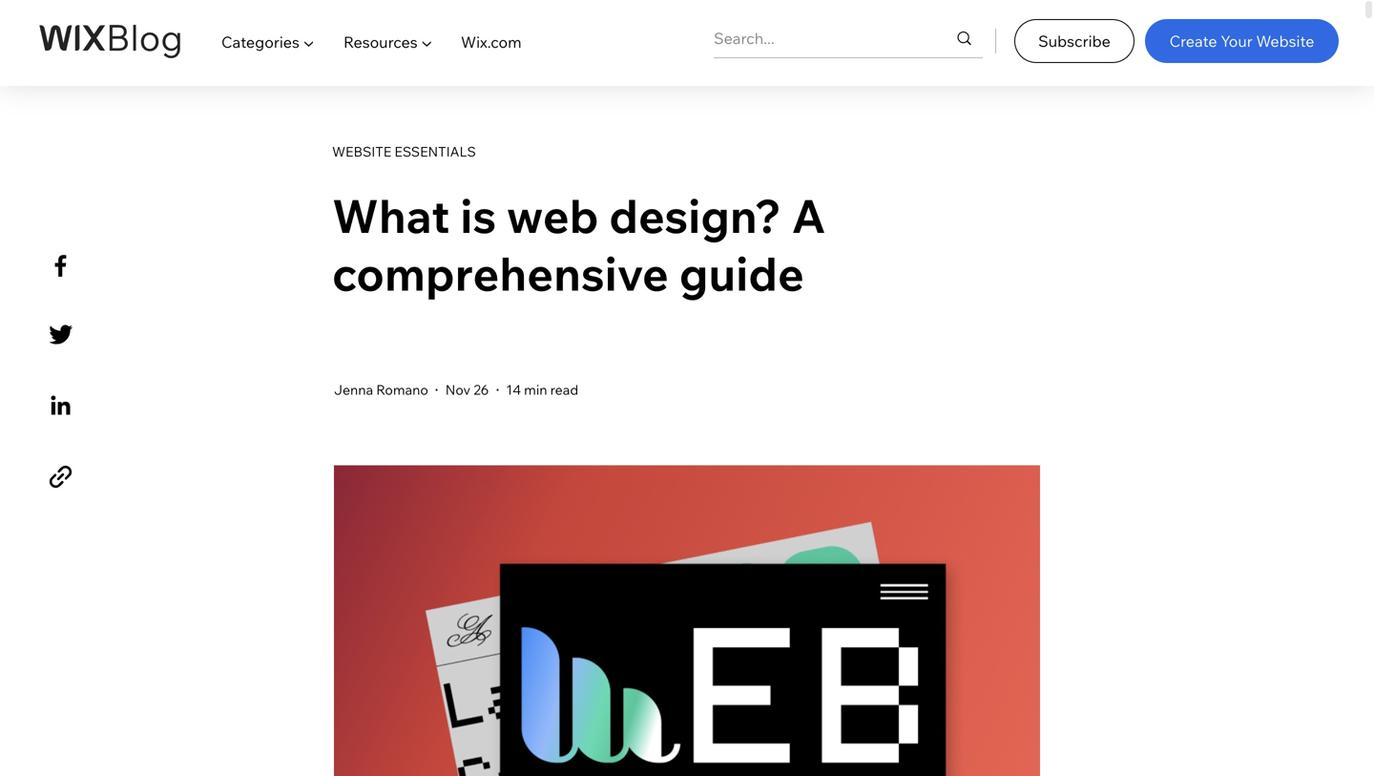 Task type: locate. For each thing, give the bounding box(es) containing it.
share article on facebook image
[[44, 249, 77, 283], [44, 249, 77, 283]]

2 ▼ from the left
[[421, 32, 433, 52]]

0 horizontal spatial ▼
[[303, 32, 315, 52]]

is
[[460, 187, 497, 244]]

▼ for resources  ▼
[[421, 32, 433, 52]]

▼ right the 'categories'
[[303, 32, 315, 52]]

wix.com
[[461, 32, 522, 52]]

1 horizontal spatial ▼
[[421, 32, 433, 52]]

comprehensive
[[332, 244, 669, 302]]

create your website link
[[1146, 19, 1339, 63]]

resources
[[344, 32, 418, 52]]

resources  ▼
[[344, 32, 433, 52]]

1 ▼ from the left
[[303, 32, 315, 52]]

create your website
[[1170, 31, 1315, 50]]

categories ▼
[[221, 32, 315, 52]]

read
[[551, 381, 579, 398]]

None search field
[[714, 19, 983, 57]]

▼ right resources
[[421, 32, 433, 52]]

jenna romano link
[[334, 380, 428, 400]]

romano
[[376, 381, 428, 398]]

website essentials link
[[332, 143, 1039, 160]]

subscribe
[[1039, 31, 1111, 50]]

▼
[[303, 32, 315, 52], [421, 32, 433, 52]]

what is web design? a comprehensive guide
[[332, 187, 826, 302]]

share article on linkedin image
[[44, 389, 77, 422]]

website essentials
[[332, 143, 476, 160]]



Task type: describe. For each thing, give the bounding box(es) containing it.
share article on twitter image
[[44, 318, 77, 352]]

wix.com link
[[447, 15, 537, 69]]

14 min read
[[506, 381, 579, 398]]

jenna
[[334, 381, 373, 398]]

▼ for categories ▼
[[303, 32, 315, 52]]

a
[[792, 187, 826, 244]]

Search... search field
[[714, 19, 918, 57]]

what is web design? image
[[334, 465, 1041, 776]]

guide
[[679, 244, 805, 302]]

website
[[332, 143, 392, 160]]

jenna romano
[[334, 381, 428, 398]]

your
[[1221, 31, 1253, 50]]

copy link of the article image
[[44, 460, 77, 494]]

min
[[524, 381, 548, 398]]

web
[[507, 187, 599, 244]]

nov
[[446, 381, 471, 398]]

website
[[1257, 31, 1315, 50]]

design?
[[609, 187, 782, 244]]

share article on twitter image
[[44, 318, 77, 352]]

26
[[474, 381, 489, 398]]

essentials
[[395, 143, 476, 160]]

copy link of the article image
[[44, 460, 77, 494]]

subscribe link
[[1015, 19, 1135, 63]]

what
[[332, 187, 450, 244]]

nov 26
[[446, 381, 489, 398]]

share article on linkedin image
[[44, 389, 77, 422]]

14
[[506, 381, 521, 398]]

create
[[1170, 31, 1218, 50]]

categories
[[221, 32, 300, 52]]



Task type: vqa. For each thing, say whether or not it's contained in the screenshot.
text box
no



